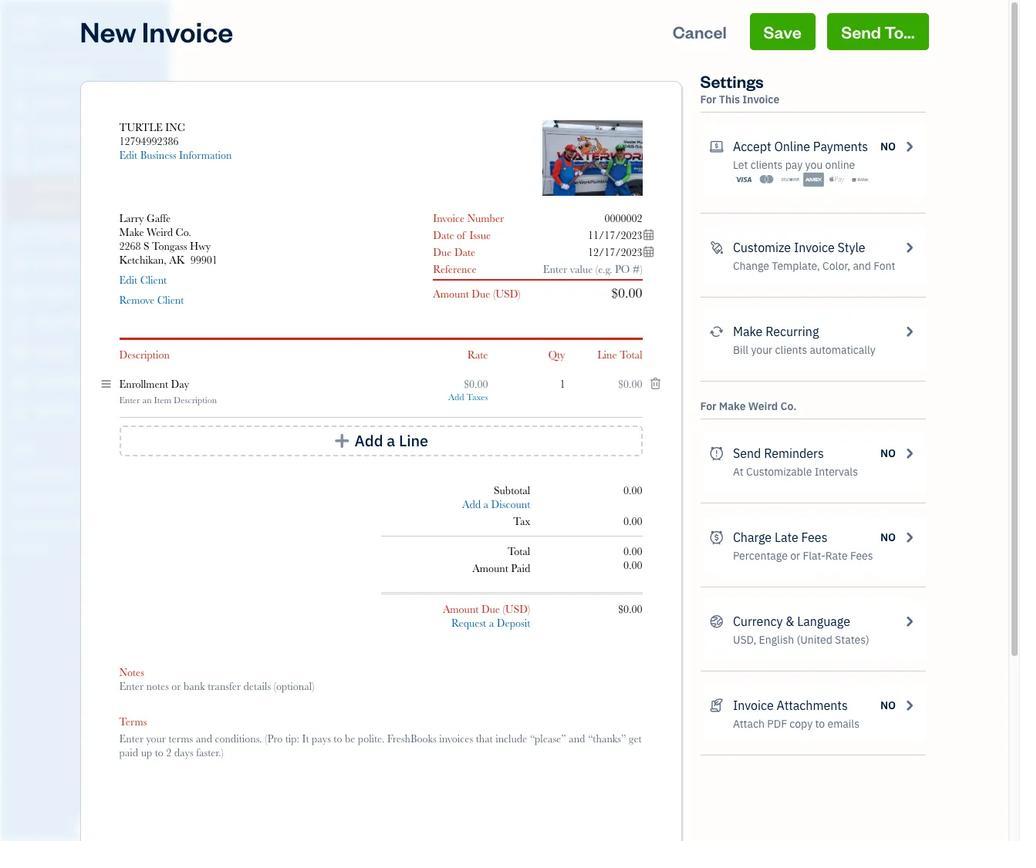 Task type: describe. For each thing, give the bounding box(es) containing it.
emails
[[828, 718, 860, 732]]

line total
[[597, 349, 642, 361]]

$0.00 for usd
[[611, 286, 642, 301]]

cancel button
[[659, 13, 741, 50]]

to...
[[885, 21, 915, 42]]

settings for this invoice
[[700, 70, 780, 107]]

of
[[457, 229, 466, 242]]

online
[[774, 139, 810, 154]]

add taxes button
[[448, 392, 488, 403]]

3 0.00 from the top
[[624, 546, 642, 558]]

english
[[759, 634, 794, 647]]

due date
[[433, 246, 476, 259]]

send to... button
[[827, 13, 929, 50]]

1 horizontal spatial fees
[[850, 549, 873, 563]]

bank connections image
[[12, 517, 165, 529]]

turtle for turtle inc 12794992386 edit business information
[[119, 121, 163, 134]]

discover image
[[780, 172, 801, 188]]

date of issue
[[433, 229, 491, 242]]

Item Quantity text field
[[543, 378, 565, 391]]

0 vertical spatial client
[[140, 274, 167, 286]]

at customizable intervals
[[733, 465, 858, 479]]

0 vertical spatial due
[[433, 246, 452, 259]]

image
[[581, 152, 611, 166]]

edit inside larry gaffe make weird co. 2268 s tongass hwy ketchikan, ak  99901 edit client remove client
[[119, 274, 137, 286]]

) for amount due ( usd )
[[518, 288, 521, 300]]

amount due ( usd ) request a deposit
[[443, 604, 530, 630]]

to
[[815, 718, 825, 732]]

discount
[[491, 499, 530, 511]]

taxes
[[467, 392, 488, 403]]

edit client button
[[119, 273, 167, 287]]

owner
[[12, 31, 41, 42]]

99901
[[190, 254, 217, 266]]

1 vertical spatial client
[[157, 294, 184, 306]]

onlinesales image
[[710, 137, 724, 156]]

percentage or flat-rate fees
[[733, 549, 873, 563]]

online
[[825, 158, 855, 172]]

style
[[838, 240, 866, 255]]

customize
[[733, 240, 791, 255]]

Issue date in MM/DD/YYYY format text field
[[542, 229, 655, 242]]

bill your clients automatically
[[733, 343, 876, 357]]

0 vertical spatial date
[[433, 229, 454, 242]]

customizable
[[746, 465, 812, 479]]

total inside total amount paid
[[508, 546, 530, 558]]

send reminders
[[733, 446, 824, 462]]

Item Rate (USD) text field
[[463, 378, 488, 391]]

refresh image
[[710, 323, 724, 341]]

gaffe
[[147, 212, 171, 225]]

font
[[874, 259, 896, 273]]

description
[[119, 349, 170, 361]]

copy
[[790, 718, 813, 732]]

amount inside total amount paid
[[473, 563, 508, 575]]

mastercard image
[[756, 172, 777, 188]]

request
[[452, 617, 486, 630]]

issue
[[470, 229, 491, 242]]

chevronright image for send reminders
[[902, 445, 916, 463]]

&
[[786, 614, 794, 630]]

attach
[[733, 718, 765, 732]]

( for amount due ( usd ) request a deposit
[[503, 604, 505, 616]]

apps image
[[12, 443, 165, 455]]

invoice image
[[10, 155, 29, 171]]

a inside subtotal add a discount tax
[[484, 499, 489, 511]]

your
[[751, 343, 773, 357]]

weird inside larry gaffe make weird co. 2268 s tongass hwy ketchikan, ak  99901 edit client remove client
[[147, 226, 173, 238]]

remove client button
[[119, 293, 184, 307]]

or
[[790, 549, 800, 563]]

inc for turtle inc 12794992386 edit business information
[[165, 121, 185, 134]]

report image
[[10, 404, 29, 419]]

change template, color, and font
[[733, 259, 896, 273]]

2 vertical spatial make
[[719, 400, 746, 414]]

Enter an Item Name text field
[[119, 377, 411, 391]]

add a line button
[[119, 426, 642, 457]]

visa image
[[733, 172, 754, 188]]

0 vertical spatial rate
[[467, 349, 488, 361]]

0 horizontal spatial fees
[[801, 530, 828, 546]]

1 vertical spatial clients
[[775, 343, 807, 357]]

remove
[[119, 294, 155, 306]]

template,
[[772, 259, 820, 273]]

apple pay image
[[827, 172, 847, 188]]

charge late fees
[[733, 530, 828, 546]]

add for add a line
[[355, 431, 383, 451]]

larry
[[119, 212, 144, 225]]

Enter an Invoice # text field
[[604, 212, 642, 225]]

total amount paid
[[473, 546, 530, 575]]

late
[[775, 530, 799, 546]]

chart image
[[10, 374, 29, 390]]

make inside larry gaffe make weird co. 2268 s tongass hwy ketchikan, ak  99901 edit client remove client
[[119, 226, 144, 238]]

tongass
[[152, 240, 187, 252]]

freshbooks image
[[73, 817, 97, 836]]

12/17/2023
[[588, 246, 642, 259]]

new invoice
[[80, 13, 233, 49]]

save
[[764, 21, 802, 42]]

request a deposit button
[[452, 617, 530, 631]]

notes
[[119, 667, 144, 679]]

you
[[805, 158, 823, 172]]

invoice number
[[433, 212, 504, 225]]

1 horizontal spatial co.
[[781, 400, 797, 414]]

2 for from the top
[[700, 400, 717, 414]]

subtotal add a discount tax
[[462, 485, 530, 528]]

payment image
[[10, 228, 29, 243]]

color,
[[823, 259, 851, 273]]

tax
[[513, 516, 530, 528]]

2 0.00 from the top
[[624, 516, 642, 528]]

and
[[853, 259, 871, 273]]

2 chevronright image from the top
[[902, 323, 916, 341]]

delete line item image
[[649, 377, 662, 391]]

business
[[140, 149, 176, 161]]

bars image
[[101, 377, 111, 391]]

1 horizontal spatial weird
[[748, 400, 778, 414]]

Terms text field
[[119, 732, 642, 760]]

reminders
[[764, 446, 824, 462]]

a inside amount due ( usd ) request a deposit
[[489, 617, 494, 630]]

save button
[[750, 13, 815, 50]]

ketchikan,
[[119, 254, 167, 266]]

main element
[[0, 0, 208, 842]]

line inside 'add a line' button
[[399, 431, 428, 451]]

edit inside turtle inc 12794992386 edit business information
[[119, 149, 137, 161]]

1 vertical spatial rate
[[826, 549, 848, 563]]

amount for amount due ( usd ) request a deposit
[[443, 604, 479, 616]]

no for invoice attachments
[[881, 699, 896, 713]]

attach pdf copy to emails
[[733, 718, 860, 732]]

1 vertical spatial date
[[454, 246, 476, 259]]

pay
[[785, 158, 803, 172]]

paid
[[511, 563, 530, 575]]



Task type: vqa. For each thing, say whether or not it's contained in the screenshot.
Project Name Text Box
no



Task type: locate. For each thing, give the bounding box(es) containing it.
fees right flat-
[[850, 549, 873, 563]]

2 vertical spatial a
[[489, 617, 494, 630]]

amount up request
[[443, 604, 479, 616]]

amount due ( usd )
[[433, 288, 521, 300]]

delete
[[546, 152, 578, 166]]

a inside button
[[387, 431, 395, 451]]

delete image
[[546, 152, 611, 166]]

intervals
[[815, 465, 858, 479]]

add right plus image
[[355, 431, 383, 451]]

2268
[[119, 240, 141, 252]]

1 no from the top
[[881, 140, 896, 154]]

items and services image
[[12, 492, 165, 505]]

a left "discount"
[[484, 499, 489, 511]]

due up reference
[[433, 246, 452, 259]]

1 horizontal spatial total
[[620, 349, 642, 361]]

plus image
[[333, 434, 351, 449]]

paintbrush image
[[710, 238, 724, 257]]

2 vertical spatial add
[[462, 499, 481, 511]]

add inside button
[[355, 431, 383, 451]]

language
[[797, 614, 850, 630]]

2 no from the top
[[881, 447, 896, 461]]

Notes text field
[[119, 680, 642, 694]]

(
[[493, 288, 496, 300], [503, 604, 505, 616]]

0 vertical spatial for
[[700, 93, 717, 107]]

0 horizontal spatial turtle
[[12, 14, 57, 29]]

0 horizontal spatial inc
[[59, 14, 81, 29]]

0 vertical spatial inc
[[59, 14, 81, 29]]

total up the line total (usd) text box on the right top
[[620, 349, 642, 361]]

no for charge late fees
[[881, 531, 896, 545]]

no
[[881, 140, 896, 154], [881, 447, 896, 461], [881, 531, 896, 545], [881, 699, 896, 713]]

currencyandlanguage image
[[710, 613, 724, 631]]

) for amount due ( usd ) request a deposit
[[528, 604, 530, 616]]

Line Total (USD) text field
[[618, 378, 642, 391]]

change
[[733, 259, 769, 273]]

pdf
[[767, 718, 787, 732]]

invoice attachments
[[733, 698, 848, 714]]

client up the 'remove client' button
[[140, 274, 167, 286]]

add taxes
[[448, 392, 488, 403]]

2 chevronright image from the top
[[902, 445, 916, 463]]

0 vertical spatial make
[[119, 226, 144, 238]]

3 no from the top
[[881, 531, 896, 545]]

send for send reminders
[[733, 446, 761, 462]]

( inside amount due ( usd ) request a deposit
[[503, 604, 505, 616]]

0 vertical spatial co.
[[176, 226, 191, 238]]

make down the larry
[[119, 226, 144, 238]]

1 edit from the top
[[119, 149, 137, 161]]

$0.00 for amount due ( usd ) request a deposit
[[618, 604, 642, 616]]

0 vertical spatial edit
[[119, 149, 137, 161]]

inc for turtle inc owner
[[59, 14, 81, 29]]

for
[[700, 93, 717, 107], [700, 400, 717, 414]]

chevronright image
[[902, 137, 916, 156], [902, 323, 916, 341], [902, 613, 916, 631], [902, 697, 916, 715]]

1 horizontal spatial line
[[597, 349, 617, 361]]

number
[[467, 212, 504, 225]]

1 horizontal spatial )
[[528, 604, 530, 616]]

1 horizontal spatial rate
[[826, 549, 848, 563]]

flat-
[[803, 549, 826, 563]]

due
[[433, 246, 452, 259], [472, 288, 490, 300], [481, 604, 500, 616]]

american express image
[[803, 172, 824, 188]]

2 vertical spatial chevronright image
[[902, 529, 916, 547]]

larry gaffe make weird co. 2268 s tongass hwy ketchikan, ak  99901 edit client remove client
[[119, 212, 217, 306]]

line right qty
[[597, 349, 617, 361]]

1 vertical spatial )
[[528, 604, 530, 616]]

for left this at the top right
[[700, 93, 717, 107]]

turtle inside turtle inc owner
[[12, 14, 57, 29]]

total
[[620, 349, 642, 361], [508, 546, 530, 558]]

no for accept online payments
[[881, 140, 896, 154]]

1 horizontal spatial send
[[841, 21, 881, 42]]

latefees image
[[710, 529, 724, 547]]

accept
[[733, 139, 771, 154]]

2 vertical spatial amount
[[443, 604, 479, 616]]

deposit
[[497, 617, 530, 630]]

states)
[[835, 634, 870, 647]]

amount left paid
[[473, 563, 508, 575]]

$0.00 down 0.00 0.00
[[618, 604, 642, 616]]

clients down accept
[[751, 158, 783, 172]]

1 horizontal spatial inc
[[165, 121, 185, 134]]

add for add taxes
[[448, 392, 464, 403]]

1 vertical spatial fees
[[850, 549, 873, 563]]

0 vertical spatial clients
[[751, 158, 783, 172]]

0 horizontal spatial co.
[[176, 226, 191, 238]]

usd for amount due ( usd ) request a deposit
[[505, 604, 528, 616]]

turtle up owner
[[12, 14, 57, 29]]

timer image
[[10, 316, 29, 331]]

0 horizontal spatial (
[[493, 288, 496, 300]]

turtle up "12794992386"
[[119, 121, 163, 134]]

1 vertical spatial a
[[484, 499, 489, 511]]

Reference Number text field
[[530, 263, 642, 276]]

4 0.00 from the top
[[624, 560, 642, 572]]

1 vertical spatial usd
[[505, 604, 528, 616]]

date down date of issue
[[454, 246, 476, 259]]

make up "latereminders" image
[[719, 400, 746, 414]]

1 vertical spatial inc
[[165, 121, 185, 134]]

estimate image
[[10, 126, 29, 141]]

add a line
[[355, 431, 428, 451]]

due for amount due ( usd )
[[472, 288, 490, 300]]

send up at
[[733, 446, 761, 462]]

currency & language
[[733, 614, 850, 630]]

turtle
[[12, 14, 57, 29], [119, 121, 163, 134]]

reference
[[433, 263, 477, 276]]

client right the remove
[[157, 294, 184, 306]]

1 vertical spatial due
[[472, 288, 490, 300]]

1 vertical spatial edit
[[119, 274, 137, 286]]

1 vertical spatial total
[[508, 546, 530, 558]]

0 vertical spatial chevronright image
[[902, 238, 916, 257]]

qty
[[548, 349, 565, 361]]

add left "discount"
[[462, 499, 481, 511]]

expense image
[[10, 257, 29, 272]]

0 vertical spatial weird
[[147, 226, 173, 238]]

line
[[597, 349, 617, 361], [399, 431, 428, 451]]

a
[[387, 431, 395, 451], [484, 499, 489, 511], [489, 617, 494, 630]]

accept online payments
[[733, 139, 868, 154]]

bill
[[733, 343, 749, 357]]

amount inside amount due ( usd ) request a deposit
[[443, 604, 479, 616]]

1 vertical spatial line
[[399, 431, 428, 451]]

rate right or
[[826, 549, 848, 563]]

send to...
[[841, 21, 915, 42]]

total up paid
[[508, 546, 530, 558]]

clients
[[751, 158, 783, 172], [775, 343, 807, 357]]

)
[[518, 288, 521, 300], [528, 604, 530, 616]]

client
[[140, 274, 167, 286], [157, 294, 184, 306]]

co. up tongass
[[176, 226, 191, 238]]

invoices image
[[710, 697, 724, 715]]

1 for from the top
[[700, 93, 717, 107]]

new
[[80, 13, 136, 49]]

0 vertical spatial fees
[[801, 530, 828, 546]]

0 vertical spatial turtle
[[12, 14, 57, 29]]

dashboard image
[[10, 67, 29, 83]]

1 horizontal spatial turtle
[[119, 121, 163, 134]]

money image
[[10, 345, 29, 360]]

send inside button
[[841, 21, 881, 42]]

0 horizontal spatial total
[[508, 546, 530, 558]]

add left the taxes
[[448, 392, 464, 403]]

rate
[[467, 349, 488, 361], [826, 549, 848, 563]]

1 vertical spatial $0.00
[[618, 604, 642, 616]]

1 vertical spatial send
[[733, 446, 761, 462]]

weird down "gaffe"
[[147, 226, 173, 238]]

usd for amount due ( usd )
[[496, 288, 518, 300]]

chevronright image
[[902, 238, 916, 257], [902, 445, 916, 463], [902, 529, 916, 547]]

1 vertical spatial for
[[700, 400, 717, 414]]

date left of
[[433, 229, 454, 242]]

invoice inside settings for this invoice
[[743, 93, 780, 107]]

make
[[119, 226, 144, 238], [733, 324, 763, 340], [719, 400, 746, 414]]

let
[[733, 158, 748, 172]]

4 chevronright image from the top
[[902, 697, 916, 715]]

edit up the remove
[[119, 274, 137, 286]]

send left the to...
[[841, 21, 881, 42]]

0 vertical spatial line
[[597, 349, 617, 361]]

0 horizontal spatial weird
[[147, 226, 173, 238]]

0 horizontal spatial rate
[[467, 349, 488, 361]]

project image
[[10, 286, 29, 302]]

let clients pay you online
[[733, 158, 855, 172]]

0 vertical spatial total
[[620, 349, 642, 361]]

0 horizontal spatial line
[[399, 431, 428, 451]]

0 horizontal spatial send
[[733, 446, 761, 462]]

0 vertical spatial add
[[448, 392, 464, 403]]

terms
[[119, 716, 147, 729]]

1 vertical spatial co.
[[781, 400, 797, 414]]

attachments
[[777, 698, 848, 714]]

for up "latereminders" image
[[700, 400, 717, 414]]

usd inside amount due ( usd ) request a deposit
[[505, 604, 528, 616]]

settings
[[700, 70, 764, 92]]

due for amount due ( usd ) request a deposit
[[481, 604, 500, 616]]

line right plus image
[[399, 431, 428, 451]]

turtle inc owner
[[12, 14, 81, 42]]

1 chevronright image from the top
[[902, 137, 916, 156]]

invoice
[[142, 13, 233, 49], [743, 93, 780, 107], [433, 212, 465, 225], [794, 240, 835, 255], [733, 698, 774, 714]]

0 vertical spatial )
[[518, 288, 521, 300]]

usd, english (united states)
[[733, 634, 870, 647]]

add inside subtotal add a discount tax
[[462, 499, 481, 511]]

amount for amount due ( usd )
[[433, 288, 469, 300]]

0.00
[[624, 485, 642, 497], [624, 516, 642, 528], [624, 546, 642, 558], [624, 560, 642, 572]]

0 vertical spatial usd
[[496, 288, 518, 300]]

payments
[[813, 139, 868, 154]]

0 vertical spatial send
[[841, 21, 881, 42]]

add a discount button
[[462, 498, 530, 512]]

0 vertical spatial (
[[493, 288, 496, 300]]

co. up reminders
[[781, 400, 797, 414]]

1 vertical spatial weird
[[748, 400, 778, 414]]

date
[[433, 229, 454, 242], [454, 246, 476, 259]]

) inside amount due ( usd ) request a deposit
[[528, 604, 530, 616]]

$0.00 down the 12/17/2023 dropdown button
[[611, 286, 642, 301]]

inc inside turtle inc owner
[[59, 14, 81, 29]]

4 no from the top
[[881, 699, 896, 713]]

2 vertical spatial due
[[481, 604, 500, 616]]

1 vertical spatial amount
[[473, 563, 508, 575]]

currency
[[733, 614, 783, 630]]

rate up "item rate (usd)" text box in the left top of the page
[[467, 349, 488, 361]]

percentage
[[733, 549, 788, 563]]

inc inside turtle inc 12794992386 edit business information
[[165, 121, 185, 134]]

2 edit from the top
[[119, 274, 137, 286]]

bank image
[[850, 172, 871, 188]]

1 horizontal spatial (
[[503, 604, 505, 616]]

cancel
[[673, 21, 727, 42]]

due up request a deposit button
[[481, 604, 500, 616]]

this
[[719, 93, 740, 107]]

information
[[179, 149, 232, 161]]

( for amount due ( usd )
[[493, 288, 496, 300]]

1 0.00 from the top
[[624, 485, 642, 497]]

(united
[[797, 634, 833, 647]]

client image
[[10, 96, 29, 112]]

co.
[[176, 226, 191, 238], [781, 400, 797, 414]]

recurring
[[766, 324, 819, 340]]

co. inside larry gaffe make weird co. 2268 s tongass hwy ketchikan, ak  99901 edit client remove client
[[176, 226, 191, 238]]

0 vertical spatial amount
[[433, 288, 469, 300]]

make recurring
[[733, 324, 819, 340]]

a left deposit
[[489, 617, 494, 630]]

3 chevronright image from the top
[[902, 613, 916, 631]]

edit down "12794992386"
[[119, 149, 137, 161]]

chevronright image for charge late fees
[[902, 529, 916, 547]]

turtle for turtle inc owner
[[12, 14, 57, 29]]

1 chevronright image from the top
[[902, 238, 916, 257]]

3 chevronright image from the top
[[902, 529, 916, 547]]

0 vertical spatial $0.00
[[611, 286, 642, 301]]

weird
[[147, 226, 173, 238], [748, 400, 778, 414]]

1 vertical spatial turtle
[[119, 121, 163, 134]]

0 vertical spatial a
[[387, 431, 395, 451]]

for make weird co.
[[700, 400, 797, 414]]

weird up send reminders
[[748, 400, 778, 414]]

latereminders image
[[710, 445, 724, 463]]

amount down reference
[[433, 288, 469, 300]]

1 vertical spatial (
[[503, 604, 505, 616]]

charge
[[733, 530, 772, 546]]

turtle inside turtle inc 12794992386 edit business information
[[119, 121, 163, 134]]

due inside amount due ( usd ) request a deposit
[[481, 604, 500, 616]]

a right plus image
[[387, 431, 395, 451]]

fees up flat-
[[801, 530, 828, 546]]

due down reference
[[472, 288, 490, 300]]

send for send to...
[[841, 21, 881, 42]]

no for send reminders
[[881, 447, 896, 461]]

team members image
[[12, 468, 165, 480]]

1 vertical spatial add
[[355, 431, 383, 451]]

1 vertical spatial chevronright image
[[902, 445, 916, 463]]

turtle inc 12794992386 edit business information
[[119, 121, 232, 161]]

0 horizontal spatial )
[[518, 288, 521, 300]]

Enter an Item Description text field
[[119, 394, 411, 407]]

settings image
[[12, 542, 165, 554]]

1 vertical spatial make
[[733, 324, 763, 340]]

hwy
[[190, 240, 211, 252]]

s
[[144, 240, 149, 252]]

make up bill
[[733, 324, 763, 340]]

clients down recurring on the top right
[[775, 343, 807, 357]]

for inside settings for this invoice
[[700, 93, 717, 107]]



